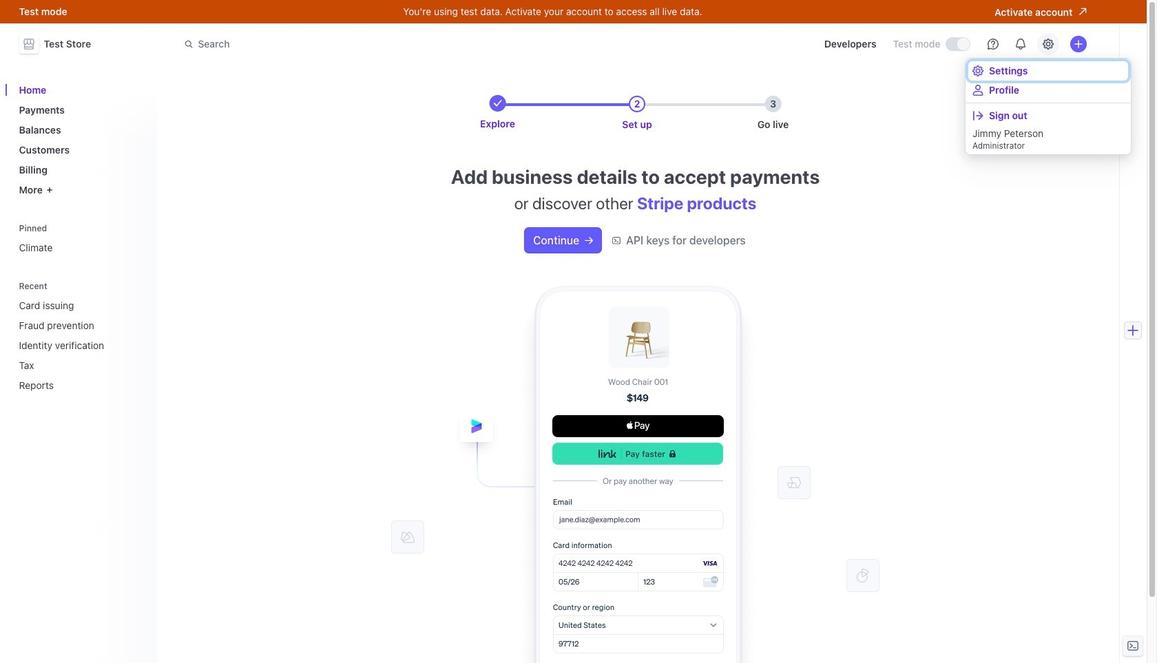 Task type: locate. For each thing, give the bounding box(es) containing it.
notifications image
[[1016, 39, 1027, 50]]

Search text field
[[176, 31, 565, 57]]

help image
[[988, 39, 999, 50]]

svg image
[[585, 237, 594, 245]]

menu item
[[969, 106, 1129, 125]]

2 recent element from the top
[[13, 294, 149, 397]]

settings image
[[1043, 39, 1054, 50]]

recent element
[[13, 277, 149, 397], [13, 294, 149, 397]]

pinned element
[[13, 219, 149, 259]]

None search field
[[176, 31, 565, 57]]

menu
[[966, 59, 1132, 154]]

Test mode checkbox
[[947, 38, 970, 50]]



Task type: describe. For each thing, give the bounding box(es) containing it.
1 recent element from the top
[[13, 277, 149, 397]]

clear history image
[[135, 282, 143, 291]]

edit pins image
[[135, 224, 143, 233]]

core navigation links element
[[13, 79, 149, 201]]



Task type: vqa. For each thing, say whether or not it's contained in the screenshot.
PINNED ELEMENT
yes



